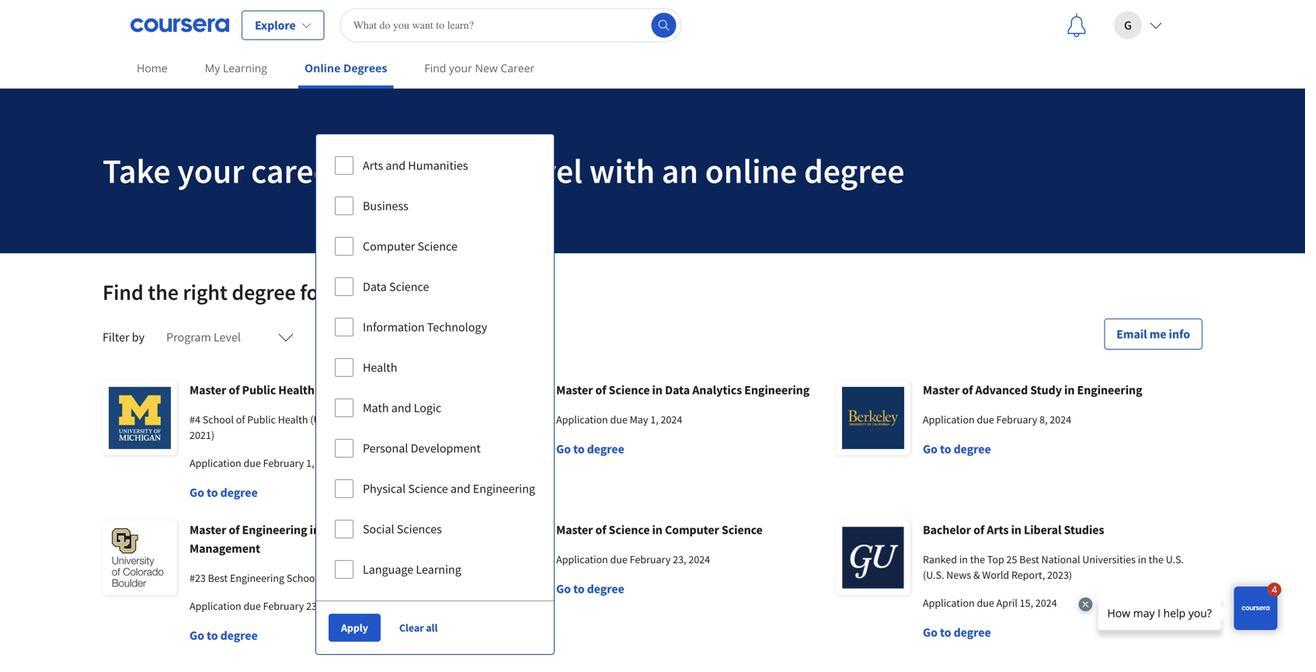 Task type: vqa. For each thing, say whether or not it's contained in the screenshot.
sized
no



Task type: describe. For each thing, give the bounding box(es) containing it.
2 vertical spatial and
[[451, 481, 471, 497]]

1 vertical spatial data
[[665, 382, 690, 398]]

health inside the options list list box
[[363, 360, 398, 375]]

email me info button
[[1105, 319, 1203, 350]]

1 vertical spatial computer
[[665, 522, 720, 538]]

master for master of advanced study in engineering
[[924, 382, 960, 398]]

school inside #4 school of public health (u.s. news & world report, 2021)
[[203, 413, 234, 427]]

2024 down (us
[[322, 599, 344, 613]]

home
[[137, 61, 168, 75]]

social
[[363, 522, 395, 537]]

physical science and engineering
[[363, 481, 536, 497]]

national
[[1042, 553, 1081, 567]]

(us
[[320, 571, 336, 585]]

new
[[475, 61, 498, 75]]

take
[[103, 149, 171, 192]]

#4 school of public health (u.s. news & world report, 2021)
[[190, 413, 433, 442]]

find your new career link
[[419, 51, 541, 86]]

application due february 8, 2024
[[924, 413, 1072, 427]]

math
[[363, 400, 389, 416]]

personal
[[363, 441, 408, 456]]

apply
[[341, 621, 368, 635]]

apply button
[[329, 614, 381, 642]]

engineering down email
[[1078, 382, 1143, 398]]

university of michigan image
[[103, 381, 177, 456]]

degrees
[[344, 61, 387, 75]]

february left 8, on the right bottom of the page
[[997, 413, 1038, 427]]

news inside #4 school of public health (u.s. news & world report, 2021)
[[334, 413, 359, 427]]

15,
[[1020, 596, 1034, 610]]

engineering up news,
[[323, 522, 388, 538]]

you
[[331, 279, 365, 306]]

1 vertical spatial school
[[287, 571, 318, 585]]

of for master of engineering in engineering management
[[229, 522, 240, 538]]

subject button
[[316, 319, 426, 356]]

an
[[662, 149, 699, 192]]

for
[[300, 279, 327, 306]]

online degrees
[[305, 61, 387, 75]]

computer science
[[363, 239, 458, 254]]

news,
[[338, 571, 366, 585]]

liberal
[[1025, 522, 1062, 538]]

information technology
[[363, 319, 488, 335]]

the up business
[[388, 149, 436, 192]]

due left april
[[978, 596, 995, 610]]

me
[[1150, 326, 1167, 342]]

humanities
[[408, 158, 468, 173]]

0 vertical spatial public
[[242, 382, 276, 398]]

8,
[[1040, 413, 1048, 427]]

health inside #4 school of public health (u.s. news & world report, 2021)
[[278, 413, 308, 427]]

next
[[443, 149, 507, 192]]

study
[[1031, 382, 1063, 398]]

master for master of engineering in engineering management
[[190, 522, 226, 538]]

math and logic
[[363, 400, 442, 416]]

1 vertical spatial application due february 23, 2024
[[190, 599, 344, 613]]

in inside master of engineering in engineering management
[[310, 522, 320, 538]]

clear all
[[399, 621, 438, 635]]

ranked in the top 25 best national universities in the u.s. (u.s. news & world report, 2023)
[[924, 553, 1185, 582]]

the left right
[[148, 279, 179, 306]]

bachelor
[[924, 522, 972, 538]]

the left u.s.
[[1149, 553, 1164, 567]]

(u.s. inside #4 school of public health (u.s. news & world report, 2021)
[[310, 413, 332, 427]]

application due february 1, 2024
[[190, 456, 338, 470]]

1, for february
[[306, 456, 314, 470]]

report, inside 'ranked in the top 25 best national universities in the u.s. (u.s. news & world report, 2023)'
[[1012, 568, 1046, 582]]

career
[[501, 61, 535, 75]]

find the right degree for you
[[103, 279, 365, 306]]

northeastern university image
[[470, 381, 544, 456]]

information
[[363, 319, 425, 335]]

top
[[988, 553, 1005, 567]]

language
[[363, 562, 414, 578]]

2024 down master of science in computer science
[[689, 553, 711, 567]]

of for master of advanced study in engineering
[[963, 382, 974, 398]]

online degrees link
[[299, 51, 394, 89]]

#23 best engineering school (us news, 2023)
[[190, 571, 393, 585]]

my learning
[[205, 61, 267, 75]]

2024 right 8, on the right bottom of the page
[[1050, 413, 1072, 427]]

management
[[190, 541, 260, 557]]

february down #4 school of public health (u.s. news & world report, 2021)
[[263, 456, 304, 470]]

& inside #4 school of public health (u.s. news & world report, 2021)
[[361, 413, 368, 427]]

advanced
[[976, 382, 1029, 398]]

analytics
[[693, 382, 742, 398]]

language learning
[[363, 562, 462, 578]]

master of public health
[[190, 382, 315, 398]]

report, inside #4 school of public health (u.s. news & world report, 2021)
[[399, 413, 433, 427]]

home link
[[131, 51, 174, 86]]

arts inside the options list list box
[[363, 158, 383, 173]]

find for find your new career
[[425, 61, 446, 75]]

arts and humanities
[[363, 158, 468, 173]]

filter
[[103, 330, 130, 345]]

universities
[[1083, 553, 1136, 567]]

master of science in data analytics engineering
[[557, 382, 810, 398]]

development
[[411, 441, 481, 456]]

of for master of science in data analytics engineering
[[596, 382, 607, 398]]

with
[[590, 149, 655, 192]]

business
[[363, 198, 409, 214]]

due down #23 best engineering school (us news, 2023)
[[244, 599, 261, 613]]

social sciences
[[363, 522, 442, 537]]

february down master of science in computer science
[[630, 553, 671, 567]]

master for master of science in data analytics engineering
[[557, 382, 593, 398]]

bachelor of arts in liberal studies
[[924, 522, 1105, 538]]

online
[[706, 149, 798, 192]]

public inside #4 school of public health (u.s. news & world report, 2021)
[[247, 413, 276, 427]]

personal development
[[363, 441, 481, 456]]

email me info
[[1117, 326, 1191, 342]]



Task type: locate. For each thing, give the bounding box(es) containing it.
&
[[361, 413, 368, 427], [974, 568, 981, 582]]

1 vertical spatial find
[[103, 279, 144, 306]]

& up the personal
[[361, 413, 368, 427]]

health down subject popup button
[[363, 360, 398, 375]]

1 vertical spatial news
[[947, 568, 972, 582]]

filter by
[[103, 330, 145, 345]]

news inside 'ranked in the top 25 best national universities in the u.s. (u.s. news & world report, 2023)'
[[947, 568, 972, 582]]

degree
[[805, 149, 905, 192], [232, 279, 296, 306], [587, 442, 625, 457], [954, 442, 992, 457], [220, 485, 258, 501], [587, 581, 625, 597], [954, 625, 992, 641], [220, 628, 258, 644]]

school left (us
[[287, 571, 318, 585]]

learning for my learning
[[223, 61, 267, 75]]

1 vertical spatial public
[[247, 413, 276, 427]]

1 horizontal spatial (u.s.
[[924, 568, 945, 582]]

1 horizontal spatial 1,
[[651, 413, 659, 427]]

engineering down management
[[230, 571, 285, 585]]

your left new
[[449, 61, 472, 75]]

and for logic
[[392, 400, 412, 416]]

0 horizontal spatial application due february 23, 2024
[[190, 599, 344, 613]]

find left new
[[425, 61, 446, 75]]

options list list box
[[316, 134, 554, 601]]

learning
[[223, 61, 267, 75], [416, 562, 462, 578]]

news
[[334, 413, 359, 427], [947, 568, 972, 582]]

0 horizontal spatial news
[[334, 413, 359, 427]]

data
[[363, 279, 387, 295], [665, 382, 690, 398]]

to
[[350, 149, 381, 192], [574, 442, 585, 457], [941, 442, 952, 457], [207, 485, 218, 501], [574, 581, 585, 597], [941, 625, 952, 641], [207, 628, 218, 644]]

coursera image
[[131, 13, 229, 38]]

learning for language learning
[[416, 562, 462, 578]]

0 horizontal spatial data
[[363, 279, 387, 295]]

1 vertical spatial best
[[208, 571, 228, 585]]

0 vertical spatial arts
[[363, 158, 383, 173]]

clear
[[399, 621, 424, 635]]

2023) right news,
[[368, 571, 393, 585]]

the left top
[[971, 553, 986, 567]]

2023) inside 'ranked in the top 25 best national universities in the u.s. (u.s. news & world report, 2023)'
[[1048, 568, 1073, 582]]

public
[[242, 382, 276, 398], [247, 413, 276, 427]]

school
[[203, 413, 234, 427], [287, 571, 318, 585]]

#4
[[190, 413, 200, 427]]

0 horizontal spatial 2023)
[[368, 571, 393, 585]]

may
[[630, 413, 649, 427]]

(u.s. down ranked
[[924, 568, 945, 582]]

1 horizontal spatial arts
[[987, 522, 1009, 538]]

and for humanities
[[386, 158, 406, 173]]

master of advanced study in engineering
[[924, 382, 1143, 398]]

0 vertical spatial news
[[334, 413, 359, 427]]

news down ranked
[[947, 568, 972, 582]]

2024 down the master of science in data analytics engineering
[[661, 413, 683, 427]]

0 horizontal spatial find
[[103, 279, 144, 306]]

arts up top
[[987, 522, 1009, 538]]

0 horizontal spatial arts
[[363, 158, 383, 173]]

and down development at the left
[[451, 481, 471, 497]]

0 vertical spatial school
[[203, 413, 234, 427]]

by
[[132, 330, 145, 345]]

1 vertical spatial learning
[[416, 562, 462, 578]]

public up #4 school of public health (u.s. news & world report, 2021)
[[242, 382, 276, 398]]

23,
[[673, 553, 687, 567], [306, 599, 320, 613]]

engineering inside the options list list box
[[473, 481, 536, 497]]

due down #4 school of public health (u.s. news & world report, 2021)
[[244, 456, 261, 470]]

technology
[[427, 319, 488, 335]]

0 horizontal spatial report,
[[399, 413, 433, 427]]

1 vertical spatial arts
[[987, 522, 1009, 538]]

best right #23
[[208, 571, 228, 585]]

engineering down northeastern university image
[[473, 481, 536, 497]]

0 vertical spatial your
[[449, 61, 472, 75]]

0 vertical spatial application due february 23, 2024
[[557, 553, 711, 567]]

health down master of public health
[[278, 413, 308, 427]]

georgetown university image
[[836, 521, 911, 595]]

best inside 'ranked in the top 25 best national universities in the u.s. (u.s. news & world report, 2023)'
[[1020, 553, 1040, 567]]

25
[[1007, 553, 1018, 567]]

data left "analytics"
[[665, 382, 690, 398]]

world down top
[[983, 568, 1010, 582]]

u.s.
[[1167, 553, 1185, 567]]

clear all button
[[393, 614, 444, 642]]

0 horizontal spatial school
[[203, 413, 234, 427]]

find up filter by
[[103, 279, 144, 306]]

1 horizontal spatial computer
[[665, 522, 720, 538]]

1, down #4 school of public health (u.s. news & world report, 2021)
[[306, 456, 314, 470]]

sciences
[[397, 522, 442, 537]]

0 horizontal spatial computer
[[363, 239, 415, 254]]

online
[[305, 61, 341, 75]]

0 vertical spatial 1,
[[651, 413, 659, 427]]

1 vertical spatial report,
[[1012, 568, 1046, 582]]

health up #4 school of public health (u.s. news & world report, 2021)
[[279, 382, 315, 398]]

right
[[183, 279, 228, 306]]

application due february 23, 2024 down master of science in computer science
[[557, 553, 711, 567]]

1 horizontal spatial learning
[[416, 562, 462, 578]]

1 horizontal spatial your
[[449, 61, 472, 75]]

learning inside the options list list box
[[416, 562, 462, 578]]

0 vertical spatial report,
[[399, 413, 433, 427]]

level
[[513, 149, 583, 192]]

1 vertical spatial world
[[983, 568, 1010, 582]]

report, up personal development
[[399, 413, 433, 427]]

application due april 15, 2024
[[924, 596, 1058, 610]]

2023)
[[1048, 568, 1073, 582], [368, 571, 393, 585]]

info
[[1170, 326, 1191, 342]]

university of colorado boulder image
[[103, 521, 177, 595]]

0 horizontal spatial &
[[361, 413, 368, 427]]

engineering right "analytics"
[[745, 382, 810, 398]]

computer inside the options list list box
[[363, 239, 415, 254]]

0 vertical spatial computer
[[363, 239, 415, 254]]

world up the personal
[[370, 413, 397, 427]]

career
[[251, 149, 344, 192]]

best right 25
[[1020, 553, 1040, 567]]

0 horizontal spatial best
[[208, 571, 228, 585]]

arts
[[363, 158, 383, 173], [987, 522, 1009, 538]]

None search field
[[340, 8, 682, 42]]

february down #23 best engineering school (us news, 2023)
[[263, 599, 304, 613]]

due left may
[[611, 413, 628, 427]]

of inside #4 school of public health (u.s. news & world report, 2021)
[[236, 413, 245, 427]]

of for bachelor of arts in liberal studies
[[974, 522, 985, 538]]

of
[[229, 382, 240, 398], [596, 382, 607, 398], [963, 382, 974, 398], [236, 413, 245, 427], [229, 522, 240, 538], [596, 522, 607, 538], [974, 522, 985, 538]]

and right math
[[392, 400, 412, 416]]

1, for may
[[651, 413, 659, 427]]

my
[[205, 61, 220, 75]]

physical
[[363, 481, 406, 497]]

application due may 1, 2024
[[557, 413, 683, 427]]

data up information
[[363, 279, 387, 295]]

your for new
[[449, 61, 472, 75]]

1 horizontal spatial school
[[287, 571, 318, 585]]

find for find the right degree for you
[[103, 279, 144, 306]]

news left math
[[334, 413, 359, 427]]

all
[[426, 621, 438, 635]]

2023) down the national
[[1048, 568, 1073, 582]]

1 vertical spatial your
[[177, 149, 244, 192]]

of for master of science in computer science
[[596, 522, 607, 538]]

1 horizontal spatial find
[[425, 61, 446, 75]]

logic
[[414, 400, 442, 416]]

studies
[[1065, 522, 1105, 538]]

public down master of public health
[[247, 413, 276, 427]]

data inside the options list list box
[[363, 279, 387, 295]]

take your career to the next level with an online degree
[[103, 149, 905, 192]]

#23
[[190, 571, 206, 585]]

1 horizontal spatial news
[[947, 568, 972, 582]]

1 vertical spatial (u.s.
[[924, 568, 945, 582]]

report, down 25
[[1012, 568, 1046, 582]]

school up 2021)
[[203, 413, 234, 427]]

find
[[425, 61, 446, 75], [103, 279, 144, 306]]

of inside master of engineering in engineering management
[[229, 522, 240, 538]]

of for master of public health
[[229, 382, 240, 398]]

(u.s. inside 'ranked in the top 25 best national universities in the u.s. (u.s. news & world report, 2023)'
[[924, 568, 945, 582]]

learning right my
[[223, 61, 267, 75]]

1,
[[651, 413, 659, 427], [306, 456, 314, 470]]

due down advanced
[[978, 413, 995, 427]]

1 horizontal spatial 2023)
[[1048, 568, 1073, 582]]

university of california, berkeley image
[[836, 381, 911, 456]]

0 vertical spatial find
[[425, 61, 446, 75]]

1 vertical spatial 23,
[[306, 599, 320, 613]]

0 vertical spatial and
[[386, 158, 406, 173]]

world inside #4 school of public health (u.s. news & world report, 2021)
[[370, 413, 397, 427]]

& up "application due april 15, 2024" at the bottom
[[974, 568, 981, 582]]

2024 right the 15,
[[1036, 596, 1058, 610]]

0 vertical spatial (u.s.
[[310, 413, 332, 427]]

0 horizontal spatial your
[[177, 149, 244, 192]]

1 horizontal spatial 23,
[[673, 553, 687, 567]]

0 horizontal spatial world
[[370, 413, 397, 427]]

2 vertical spatial health
[[278, 413, 308, 427]]

actions toolbar
[[316, 601, 554, 655]]

your
[[449, 61, 472, 75], [177, 149, 244, 192]]

1 horizontal spatial world
[[983, 568, 1010, 582]]

0 vertical spatial 23,
[[673, 553, 687, 567]]

(u.s.
[[310, 413, 332, 427], [924, 568, 945, 582]]

subject
[[325, 330, 364, 345]]

engineering up #23 best engineering school (us news, 2023)
[[242, 522, 307, 538]]

2024 down #4 school of public health (u.s. news & world report, 2021)
[[317, 456, 338, 470]]

0 horizontal spatial (u.s.
[[310, 413, 332, 427]]

learning down sciences
[[416, 562, 462, 578]]

health
[[363, 360, 398, 375], [279, 382, 315, 398], [278, 413, 308, 427]]

world inside 'ranked in the top 25 best national universities in the u.s. (u.s. news & world report, 2023)'
[[983, 568, 1010, 582]]

and up business
[[386, 158, 406, 173]]

0 vertical spatial &
[[361, 413, 368, 427]]

email
[[1117, 326, 1148, 342]]

master for master of science in computer science
[[557, 522, 593, 538]]

my learning link
[[199, 51, 274, 86]]

data science
[[363, 279, 429, 295]]

1 horizontal spatial data
[[665, 382, 690, 398]]

go
[[557, 442, 571, 457], [924, 442, 938, 457], [190, 485, 204, 501], [557, 581, 571, 597], [924, 625, 938, 641], [190, 628, 204, 644]]

1, right may
[[651, 413, 659, 427]]

0 vertical spatial health
[[363, 360, 398, 375]]

master for master of public health
[[190, 382, 226, 398]]

1 vertical spatial 1,
[[306, 456, 314, 470]]

due down master of science in computer science
[[611, 553, 628, 567]]

0 vertical spatial learning
[[223, 61, 267, 75]]

23, down master of science in computer science
[[673, 553, 687, 567]]

the
[[388, 149, 436, 192], [148, 279, 179, 306], [971, 553, 986, 567], [1149, 553, 1164, 567]]

1 horizontal spatial application due february 23, 2024
[[557, 553, 711, 567]]

0 horizontal spatial learning
[[223, 61, 267, 75]]

1 vertical spatial and
[[392, 400, 412, 416]]

1 vertical spatial &
[[974, 568, 981, 582]]

your for career
[[177, 149, 244, 192]]

1 horizontal spatial best
[[1020, 553, 1040, 567]]

2024
[[661, 413, 683, 427], [1050, 413, 1072, 427], [317, 456, 338, 470], [689, 553, 711, 567], [1036, 596, 1058, 610], [322, 599, 344, 613]]

2021)
[[190, 428, 215, 442]]

and
[[386, 158, 406, 173], [392, 400, 412, 416], [451, 481, 471, 497]]

1 horizontal spatial &
[[974, 568, 981, 582]]

& inside 'ranked in the top 25 best national universities in the u.s. (u.s. news & world report, 2023)'
[[974, 568, 981, 582]]

due
[[611, 413, 628, 427], [978, 413, 995, 427], [244, 456, 261, 470], [611, 553, 628, 567], [978, 596, 995, 610], [244, 599, 261, 613]]

0 vertical spatial data
[[363, 279, 387, 295]]

your right take
[[177, 149, 244, 192]]

master inside master of engineering in engineering management
[[190, 522, 226, 538]]

application due february 23, 2024 down #23 best engineering school (us news, 2023)
[[190, 599, 344, 613]]

ranked
[[924, 553, 958, 567]]

application
[[557, 413, 608, 427], [924, 413, 975, 427], [190, 456, 242, 470], [557, 553, 608, 567], [924, 596, 975, 610], [190, 599, 242, 613]]

(u.s. left math
[[310, 413, 332, 427]]

0 horizontal spatial 1,
[[306, 456, 314, 470]]

0 vertical spatial best
[[1020, 553, 1040, 567]]

master of science in computer science
[[557, 522, 763, 538]]

computer
[[363, 239, 415, 254], [665, 522, 720, 538]]

0 vertical spatial world
[[370, 413, 397, 427]]

arts up business
[[363, 158, 383, 173]]

1 vertical spatial health
[[279, 382, 315, 398]]

april
[[997, 596, 1018, 610]]

best
[[1020, 553, 1040, 567], [208, 571, 228, 585]]

23, down #23 best engineering school (us news, 2023)
[[306, 599, 320, 613]]

application due february 23, 2024
[[557, 553, 711, 567], [190, 599, 344, 613]]

1 horizontal spatial report,
[[1012, 568, 1046, 582]]

0 horizontal spatial 23,
[[306, 599, 320, 613]]

find your new career
[[425, 61, 535, 75]]

master of engineering in engineering management
[[190, 522, 388, 557]]



